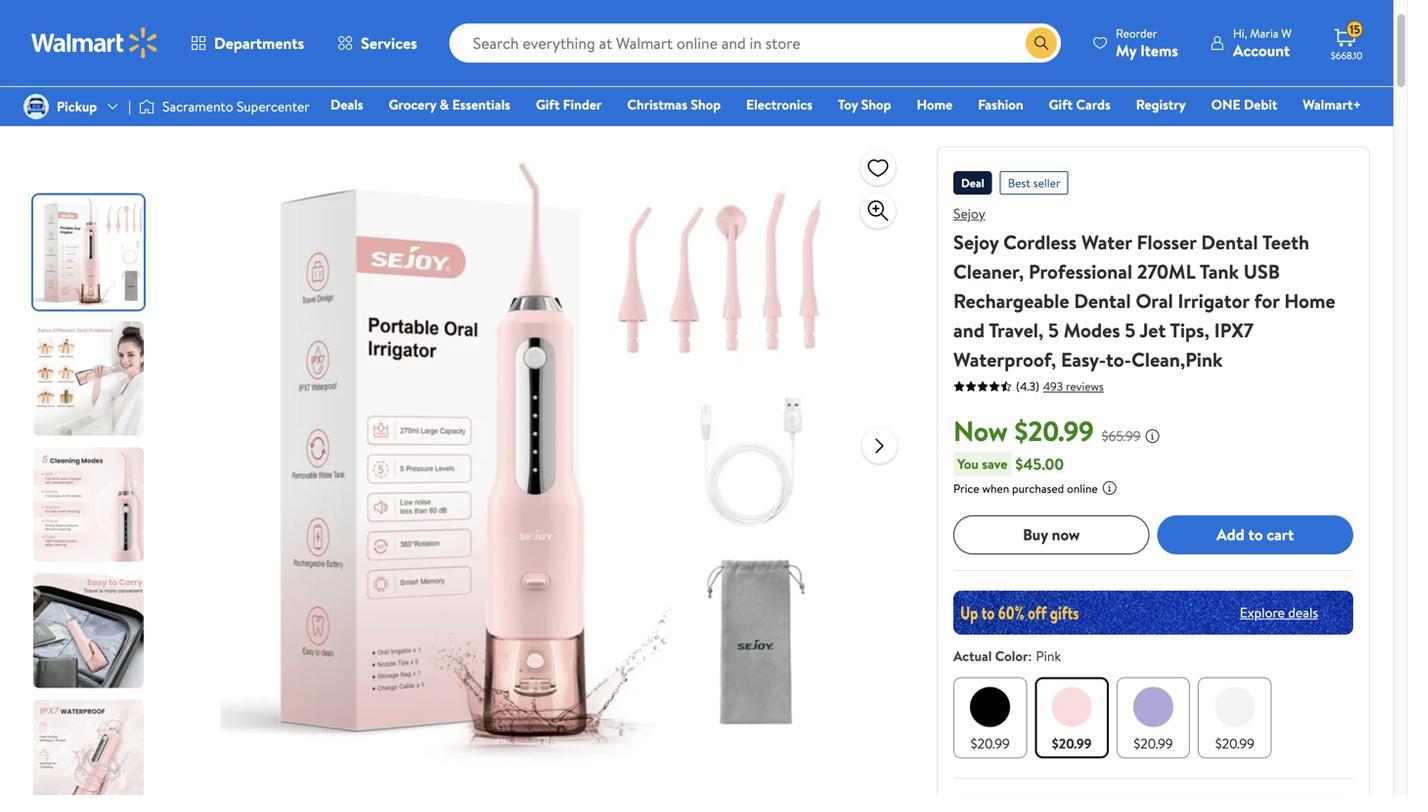Task type: vqa. For each thing, say whether or not it's contained in the screenshot.
the rightmost Dental
yes



Task type: describe. For each thing, give the bounding box(es) containing it.
for
[[1255, 287, 1280, 315]]

usb
[[1244, 258, 1281, 285]]

&
[[440, 95, 449, 114]]

grocery
[[389, 95, 437, 114]]

services
[[361, 32, 417, 54]]

gift cards link
[[1041, 94, 1120, 115]]

now
[[1052, 524, 1081, 545]]

departments
[[214, 32, 304, 54]]

online
[[1068, 480, 1098, 497]]

water flossers link
[[205, 29, 292, 48]]

you save $45.00
[[958, 453, 1064, 475]]

493
[[1044, 378, 1064, 395]]

professional
[[1029, 258, 1133, 285]]

(4.3)
[[1017, 378, 1040, 395]]

deals
[[1289, 603, 1319, 622]]

grocery & essentials link
[[380, 94, 519, 115]]

up to sixty percent off deals. shop now. image
[[954, 591, 1354, 635]]

personal care link
[[23, 29, 106, 48]]

explore deals link
[[1233, 595, 1327, 630]]

1 $20.99 button from the left
[[954, 677, 1028, 758]]

0 vertical spatial dental
[[1202, 228, 1259, 256]]

price when purchased online
[[954, 480, 1098, 497]]

sejoy cordless water flosser dental teeth cleaner, professional 270ml tank usb rechargeable dental oral irrigator for home and travel, 5 modes 5 jet tips, ipx7 waterproof, easy-to-clean,pink - image 1 of 12 image
[[33, 195, 148, 310]]

2 care from the left
[[156, 29, 184, 48]]

deals
[[331, 95, 363, 114]]

 image for pickup
[[23, 94, 49, 119]]

493 reviews link
[[1040, 378, 1104, 395]]

when
[[983, 480, 1010, 497]]

finder
[[563, 95, 602, 114]]

0 horizontal spatial water
[[205, 29, 241, 48]]

maria
[[1251, 25, 1279, 42]]

sacramento supercenter
[[162, 97, 310, 116]]

toy shop link
[[830, 94, 901, 115]]

gift finder link
[[527, 94, 611, 115]]

registry link
[[1128, 94, 1195, 115]]

sejoy sejoy cordless water flosser dental teeth cleaner, professional 270ml tank usb rechargeable dental oral irrigator for home and travel, 5 modes 5 jet tips, ipx7 waterproof, easy-to-clean,pink
[[954, 204, 1336, 373]]

oral care link
[[127, 29, 184, 48]]

reorder my items
[[1116, 25, 1179, 61]]

deal
[[962, 175, 985, 191]]

add to cart button
[[1158, 515, 1354, 555]]

pickup
[[57, 97, 97, 116]]

Walmart Site-Wide search field
[[450, 23, 1062, 63]]

one
[[1212, 95, 1241, 114]]

0 horizontal spatial oral
[[127, 29, 153, 48]]

search icon image
[[1034, 35, 1050, 51]]

best
[[1008, 175, 1031, 191]]

actual
[[954, 646, 992, 666]]

services button
[[321, 20, 434, 67]]

(4.3) 493 reviews
[[1017, 378, 1104, 395]]

2 5 from the left
[[1126, 317, 1136, 344]]

travel,
[[989, 317, 1044, 344]]

reviews
[[1066, 378, 1104, 395]]

w
[[1282, 25, 1292, 42]]

grocery & essentials
[[389, 95, 511, 114]]

one debit link
[[1203, 94, 1287, 115]]

ad disclaimer and feedback image
[[1355, 86, 1371, 101]]

3 $20.99 button from the left
[[1117, 677, 1191, 758]]

pink
[[1036, 646, 1062, 666]]

1 / from the left
[[114, 29, 119, 48]]

christmas shop link
[[619, 94, 730, 115]]

cards
[[1077, 95, 1111, 114]]

2 sejoy from the top
[[954, 228, 999, 256]]

debit
[[1245, 95, 1278, 114]]

tips,
[[1171, 317, 1210, 344]]

sacramento
[[162, 97, 233, 116]]

seller
[[1034, 175, 1061, 191]]

to
[[1249, 524, 1264, 545]]

Search search field
[[450, 23, 1062, 63]]

sejoy cordless water flosser dental teeth cleaner, professional 270ml tank usb rechargeable dental oral irrigator for home and travel, 5 modes 5 jet tips, ipx7 waterproof, easy-to-clean,pink - image 5 of 12 image
[[33, 700, 148, 795]]

personal
[[23, 29, 74, 48]]

1 5 from the left
[[1049, 317, 1060, 344]]

now
[[954, 412, 1008, 450]]

buy
[[1023, 524, 1049, 545]]

sejoy cordless water flosser dental teeth cleaner, professional 270ml tank usb rechargeable dental oral irrigator for home and travel, 5 modes 5 jet tips, ipx7 waterproof, easy-to-clean,pink - image 2 of 12 image
[[33, 321, 148, 436]]

1 care from the left
[[77, 29, 106, 48]]

buy now
[[1023, 524, 1081, 545]]

registry
[[1137, 95, 1187, 114]]

cordless
[[1004, 228, 1077, 256]]

home link
[[908, 94, 962, 115]]

gift cards
[[1049, 95, 1111, 114]]



Task type: locate. For each thing, give the bounding box(es) containing it.
1 horizontal spatial home
[[1285, 287, 1336, 315]]

modes
[[1064, 317, 1121, 344]]

fashion
[[979, 95, 1024, 114]]

 image left pickup
[[23, 94, 49, 119]]

1 horizontal spatial 5
[[1126, 317, 1136, 344]]

hi, maria w account
[[1234, 25, 1292, 61]]

1 vertical spatial dental
[[1075, 287, 1132, 315]]

electronics link
[[738, 94, 822, 115]]

home
[[917, 95, 953, 114], [1285, 287, 1336, 315]]

$20.99 button
[[954, 677, 1028, 758], [1036, 677, 1109, 758], [1117, 677, 1191, 758], [1199, 677, 1272, 758]]

1 flossers from the left
[[244, 29, 292, 48]]

fashion link
[[970, 94, 1033, 115]]

shop for christmas shop
[[691, 95, 721, 114]]

best seller
[[1008, 175, 1061, 191]]

legal information image
[[1102, 480, 1118, 496]]

water right oral care link at the left top of the page
[[205, 29, 241, 48]]

sejoy down the sejoy link
[[954, 228, 999, 256]]

1 horizontal spatial oral
[[1136, 287, 1174, 315]]

|
[[128, 97, 131, 116]]

walmart+ link
[[1295, 94, 1371, 115]]

flossers up grocery
[[370, 29, 418, 48]]

buy now button
[[954, 515, 1150, 555]]

all water flossers link
[[313, 29, 418, 48]]

1 horizontal spatial shop
[[862, 95, 892, 114]]

 image
[[23, 94, 49, 119], [139, 97, 155, 116]]

270ml
[[1138, 258, 1196, 285]]

color
[[996, 646, 1029, 666]]

explore deals
[[1240, 603, 1319, 622]]

sejoy down deal
[[954, 204, 986, 223]]

flosser
[[1137, 228, 1197, 256]]

/
[[114, 29, 119, 48], [192, 29, 197, 48], [300, 29, 305, 48]]

1 horizontal spatial  image
[[139, 97, 155, 116]]

water up professional
[[1082, 228, 1133, 256]]

1 horizontal spatial care
[[156, 29, 184, 48]]

sejoy cordless water flosser dental teeth cleaner, professional 270ml tank usb rechargeable dental oral irrigator for home and travel, 5 modes 5 jet tips, ipx7 waterproof, easy-to-clean,pink image
[[221, 146, 847, 772]]

0 horizontal spatial home
[[917, 95, 953, 114]]

0 vertical spatial sejoy
[[954, 204, 986, 223]]

/ left oral care link at the left top of the page
[[114, 29, 119, 48]]

sejoy cordless water flosser dental teeth cleaner, professional 270ml tank usb rechargeable dental oral irrigator for home and travel, 5 modes 5 jet tips, ipx7 waterproof, easy-to-clean,pink - image 4 of 12 image
[[33, 574, 148, 688]]

care
[[77, 29, 106, 48], [156, 29, 184, 48]]

oral up jet
[[1136, 287, 1174, 315]]

sejoy link
[[954, 204, 986, 223]]

shop inside christmas shop link
[[691, 95, 721, 114]]

gift for gift finder
[[536, 95, 560, 114]]

easy-
[[1062, 346, 1107, 373]]

hi,
[[1234, 25, 1248, 42]]

all
[[313, 29, 328, 48]]

 image right |
[[139, 97, 155, 116]]

care up sacramento
[[156, 29, 184, 48]]

0 horizontal spatial gift
[[536, 95, 560, 114]]

0 horizontal spatial shop
[[691, 95, 721, 114]]

cart
[[1267, 524, 1295, 545]]

flossers left all on the left of the page
[[244, 29, 292, 48]]

0 vertical spatial home
[[917, 95, 953, 114]]

0 horizontal spatial flossers
[[244, 29, 292, 48]]

purchased
[[1013, 480, 1065, 497]]

zoom image modal image
[[867, 199, 890, 223]]

dental up tank
[[1202, 228, 1259, 256]]

2 / from the left
[[192, 29, 197, 48]]

toy
[[839, 95, 858, 114]]

2 shop from the left
[[862, 95, 892, 114]]

irrigator
[[1178, 287, 1250, 315]]

and
[[954, 317, 985, 344]]

4 $20.99 button from the left
[[1199, 677, 1272, 758]]

cleaner,
[[954, 258, 1025, 285]]

add to cart
[[1217, 524, 1295, 545]]

 image for sacramento supercenter
[[139, 97, 155, 116]]

reorder
[[1116, 25, 1158, 42]]

ipx7
[[1215, 317, 1254, 344]]

shop right christmas
[[691, 95, 721, 114]]

save
[[983, 454, 1008, 473]]

0 horizontal spatial  image
[[23, 94, 49, 119]]

0 horizontal spatial care
[[77, 29, 106, 48]]

/ right oral care link at the left top of the page
[[192, 29, 197, 48]]

departments button
[[174, 20, 321, 67]]

next media item image
[[868, 434, 892, 458]]

$668.10
[[1332, 49, 1363, 62]]

actual color list
[[950, 673, 1358, 762]]

water right all on the left of the page
[[332, 29, 367, 48]]

dental up the modes
[[1075, 287, 1132, 315]]

you
[[958, 454, 979, 473]]

1 sejoy from the top
[[954, 204, 986, 223]]

one debit
[[1212, 95, 1278, 114]]

oral
[[127, 29, 153, 48], [1136, 287, 1174, 315]]

supercenter
[[237, 97, 310, 116]]

care right personal
[[77, 29, 106, 48]]

actual color : pink
[[954, 646, 1062, 666]]

gift left cards
[[1049, 95, 1073, 114]]

1 horizontal spatial water
[[332, 29, 367, 48]]

2 $20.99 button from the left
[[1036, 677, 1109, 758]]

/ left all on the left of the page
[[300, 29, 305, 48]]

toy shop
[[839, 95, 892, 114]]

to-
[[1107, 346, 1132, 373]]

add to favorites list, sejoy cordless water flosser dental teeth cleaner, professional 270ml tank usb rechargeable dental oral irrigator for home and travel, 5 modes 5 jet tips, ipx7 waterproof, easy-to-clean,pink image
[[867, 156, 890, 180]]

1 horizontal spatial gift
[[1049, 95, 1073, 114]]

sejoy cordless water flosser dental teeth cleaner, professional 270ml tank usb rechargeable dental oral irrigator for home and travel, 5 modes 5 jet tips, ipx7 waterproof, easy-to-clean,pink - image 3 of 12 image
[[33, 448, 148, 562]]

0 vertical spatial oral
[[127, 29, 153, 48]]

0 horizontal spatial /
[[114, 29, 119, 48]]

15
[[1350, 21, 1361, 38]]

tank
[[1200, 258, 1240, 285]]

now $20.99
[[954, 412, 1094, 450]]

gift inside gift finder link
[[536, 95, 560, 114]]

5 left jet
[[1126, 317, 1136, 344]]

home right for on the top of the page
[[1285, 287, 1336, 315]]

water inside sejoy sejoy cordless water flosser dental teeth cleaner, professional 270ml tank usb rechargeable dental oral irrigator for home and travel, 5 modes 5 jet tips, ipx7 waterproof, easy-to-clean,pink
[[1082, 228, 1133, 256]]

deals link
[[322, 94, 372, 115]]

0 horizontal spatial dental
[[1075, 287, 1132, 315]]

1 gift from the left
[[536, 95, 560, 114]]

rechargeable
[[954, 287, 1070, 315]]

dental
[[1202, 228, 1259, 256], [1075, 287, 1132, 315]]

sponsored
[[1297, 85, 1351, 102]]

1 horizontal spatial dental
[[1202, 228, 1259, 256]]

0 horizontal spatial 5
[[1049, 317, 1060, 344]]

add
[[1217, 524, 1245, 545]]

shop right toy at right top
[[862, 95, 892, 114]]

:
[[1029, 646, 1033, 666]]

home left 'fashion'
[[917, 95, 953, 114]]

essentials
[[452, 95, 511, 114]]

5
[[1049, 317, 1060, 344], [1126, 317, 1136, 344]]

2 horizontal spatial /
[[300, 29, 305, 48]]

$65.99
[[1102, 427, 1141, 446]]

sejoy
[[954, 204, 986, 223], [954, 228, 999, 256]]

walmart image
[[31, 27, 158, 59]]

shop for toy shop
[[862, 95, 892, 114]]

2 gift from the left
[[1049, 95, 1073, 114]]

5 right travel,
[[1049, 317, 1060, 344]]

gift finder
[[536, 95, 602, 114]]

1 vertical spatial home
[[1285, 287, 1336, 315]]

oral inside sejoy sejoy cordless water flosser dental teeth cleaner, professional 270ml tank usb rechargeable dental oral irrigator for home and travel, 5 modes 5 jet tips, ipx7 waterproof, easy-to-clean,pink
[[1136, 287, 1174, 315]]

2 horizontal spatial water
[[1082, 228, 1133, 256]]

walmart+
[[1304, 95, 1362, 114]]

teeth
[[1263, 228, 1310, 256]]

shop inside 'toy shop' "link"
[[862, 95, 892, 114]]

1 horizontal spatial /
[[192, 29, 197, 48]]

explore
[[1240, 603, 1286, 622]]

account
[[1234, 40, 1291, 61]]

home inside sejoy sejoy cordless water flosser dental teeth cleaner, professional 270ml tank usb rechargeable dental oral irrigator for home and travel, 5 modes 5 jet tips, ipx7 waterproof, easy-to-clean,pink
[[1285, 287, 1336, 315]]

personal care / oral care / water flossers / all water flossers
[[23, 29, 418, 48]]

christmas
[[627, 95, 688, 114]]

gift for gift cards
[[1049, 95, 1073, 114]]

1 horizontal spatial flossers
[[370, 29, 418, 48]]

gift left finder
[[536, 95, 560, 114]]

1 vertical spatial sejoy
[[954, 228, 999, 256]]

2 flossers from the left
[[370, 29, 418, 48]]

price
[[954, 480, 980, 497]]

christmas shop
[[627, 95, 721, 114]]

1 vertical spatial oral
[[1136, 287, 1174, 315]]

items
[[1141, 40, 1179, 61]]

my
[[1116, 40, 1137, 61]]

1 shop from the left
[[691, 95, 721, 114]]

gift inside gift cards link
[[1049, 95, 1073, 114]]

3 / from the left
[[300, 29, 305, 48]]

oral up |
[[127, 29, 153, 48]]

learn more about strikethrough prices image
[[1145, 428, 1161, 444]]



